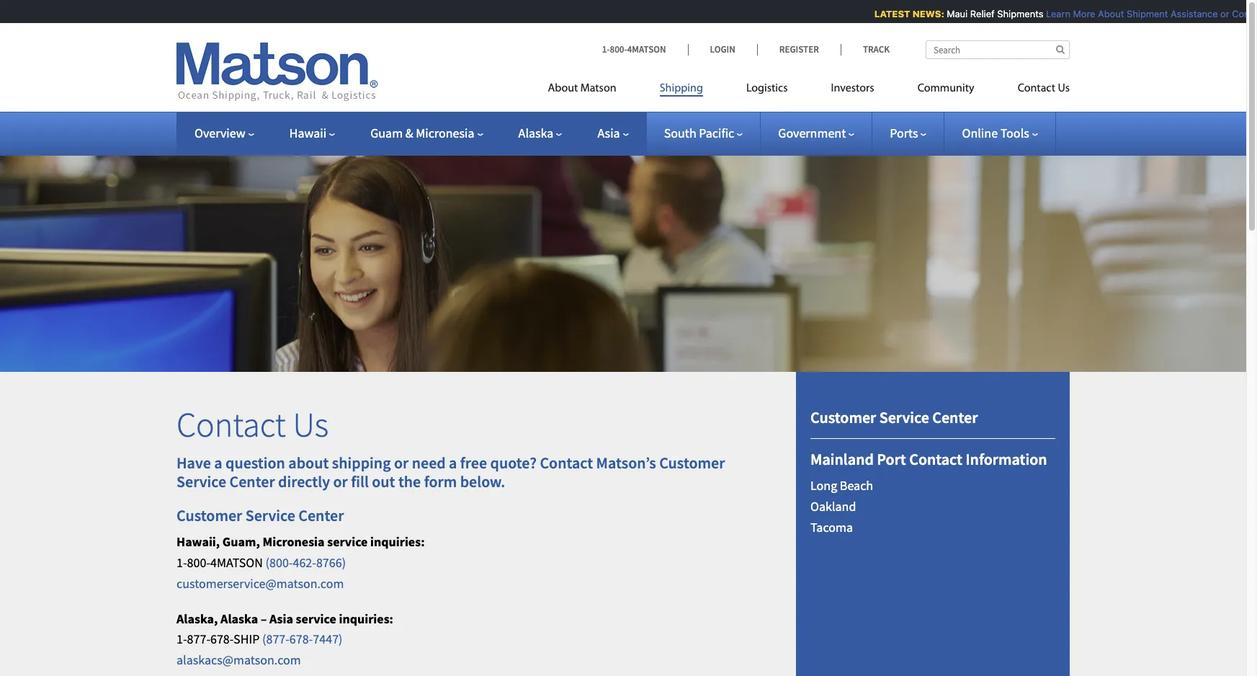 Task type: describe. For each thing, give the bounding box(es) containing it.
oakland
[[811, 498, 857, 515]]

4matson inside hawaii, guam, micronesia service inquiries: 1-800-4matson (800-462-8766) customerservice@matson.com
[[210, 554, 263, 571]]

learn more about shipment assistance or contain link
[[1041, 8, 1258, 19]]

ports
[[890, 125, 919, 141]]

need
[[412, 453, 446, 473]]

guam,
[[223, 534, 260, 550]]

1 horizontal spatial alaska
[[519, 125, 554, 141]]

login link
[[688, 43, 757, 56]]

1-800-4matson
[[602, 43, 666, 56]]

guam & micronesia link
[[371, 125, 483, 141]]

have
[[177, 453, 211, 473]]

register
[[780, 43, 819, 56]]

hawaii,
[[177, 534, 220, 550]]

hawaii
[[290, 125, 327, 141]]

alaskacs@matson.com link
[[177, 652, 301, 668]]

center inside have a question about shipping or need a free quote? contact matson's customer service center directly or fill out the form below.
[[230, 472, 275, 492]]

contact inside section
[[910, 449, 963, 469]]

(877-
[[262, 631, 290, 648]]

7447)
[[313, 631, 343, 648]]

online
[[963, 125, 998, 141]]

directly
[[278, 472, 330, 492]]

online tools link
[[963, 125, 1039, 141]]

alaska link
[[519, 125, 563, 141]]

contact up the question
[[177, 403, 286, 447]]

alaska,
[[177, 610, 218, 627]]

0 vertical spatial about
[[1093, 8, 1119, 19]]

shipping
[[332, 453, 391, 473]]

shipments
[[992, 8, 1038, 19]]

the
[[399, 472, 421, 492]]

(877-678-7447) link
[[262, 631, 343, 648]]

long beach link
[[811, 477, 874, 494]]

track link
[[841, 43, 890, 56]]

online tools
[[963, 125, 1030, 141]]

us inside top menu navigation
[[1058, 83, 1070, 94]]

alaska inside alaska, alaska – asia service inquiries: 1-877-678-ship (877-678-7447) alaskacs@matson.com
[[221, 610, 258, 627]]

south
[[664, 125, 697, 141]]

register link
[[757, 43, 841, 56]]

tacoma
[[811, 519, 853, 535]]

information
[[966, 449, 1048, 469]]

login
[[710, 43, 736, 56]]

long
[[811, 477, 838, 494]]

tools
[[1001, 125, 1030, 141]]

quote?
[[491, 453, 537, 473]]

assistance
[[1165, 8, 1213, 19]]

about matson link
[[548, 76, 638, 105]]

asia inside alaska, alaska – asia service inquiries: 1-877-678-ship (877-678-7447) alaskacs@matson.com
[[270, 610, 293, 627]]

contain
[[1227, 8, 1258, 19]]

customer for hawaii, guam, micronesia service inquiries:
[[177, 505, 242, 525]]

alaskacs@matson.com
[[177, 652, 301, 668]]

learn
[[1041, 8, 1065, 19]]

logistics
[[747, 83, 788, 94]]

hawaii link
[[290, 125, 335, 141]]

relief
[[965, 8, 989, 19]]

about
[[289, 453, 329, 473]]

1- inside hawaii, guam, micronesia service inquiries: 1-800-4matson (800-462-8766) customerservice@matson.com
[[177, 554, 187, 571]]

service inside alaska, alaska – asia service inquiries: 1-877-678-ship (877-678-7447) alaskacs@matson.com
[[296, 610, 336, 627]]

service for hawaii, guam, micronesia service inquiries:
[[246, 505, 295, 525]]

0 horizontal spatial us
[[293, 403, 329, 447]]

maui
[[941, 8, 962, 19]]

oakland link
[[811, 498, 857, 515]]

tacoma link
[[811, 519, 853, 535]]

customer inside have a question about shipping or need a free quote? contact matson's customer service center directly or fill out the form below.
[[660, 453, 725, 473]]

investors link
[[810, 76, 896, 105]]

Search search field
[[926, 40, 1070, 59]]

investors
[[831, 83, 875, 94]]

mainland port contact information
[[811, 449, 1048, 469]]

top menu navigation
[[548, 76, 1070, 105]]

about inside about matson 'link'
[[548, 83, 578, 94]]

center for hawaii, guam, micronesia service inquiries:
[[299, 505, 344, 525]]

overview
[[195, 125, 246, 141]]

form
[[424, 472, 457, 492]]

hawaii, guam, micronesia service inquiries: 1-800-4matson (800-462-8766) customerservice@matson.com
[[177, 534, 425, 592]]

free
[[460, 453, 487, 473]]

south pacific link
[[664, 125, 743, 141]]

pacific
[[699, 125, 735, 141]]

–
[[261, 610, 267, 627]]

800- inside hawaii, guam, micronesia service inquiries: 1-800-4matson (800-462-8766) customerservice@matson.com
[[187, 554, 210, 571]]

service inside have a question about shipping or need a free quote? contact matson's customer service center directly or fill out the form below.
[[177, 472, 226, 492]]

mainland
[[811, 449, 874, 469]]

1 horizontal spatial 800-
[[610, 43, 628, 56]]

news:
[[907, 8, 939, 19]]

462-
[[293, 554, 316, 571]]

blue matson logo with ocean, shipping, truck, rail and logistics written beneath it. image
[[177, 43, 378, 102]]

section containing customer service center
[[778, 372, 1088, 676]]

shipping
[[660, 83, 703, 94]]

1- inside alaska, alaska – asia service inquiries: 1-877-678-ship (877-678-7447) alaskacs@matson.com
[[177, 631, 187, 648]]



Task type: locate. For each thing, give the bounding box(es) containing it.
center for mainland port contact information
[[933, 408, 978, 428]]

0 horizontal spatial about
[[548, 83, 578, 94]]

contact right quote?
[[540, 453, 593, 473]]

a left the free at the left bottom of the page
[[449, 453, 457, 473]]

matson's
[[597, 453, 656, 473]]

contact inside have a question about shipping or need a free quote? contact matson's customer service center directly or fill out the form below.
[[540, 453, 593, 473]]

0 vertical spatial customer
[[811, 408, 877, 428]]

about
[[1093, 8, 1119, 19], [548, 83, 578, 94]]

1 vertical spatial contact us
[[177, 403, 329, 447]]

contact us up the question
[[177, 403, 329, 447]]

0 horizontal spatial contact us
[[177, 403, 329, 447]]

4matson down 'guam,'
[[210, 554, 263, 571]]

0 vertical spatial center
[[933, 408, 978, 428]]

logistics link
[[725, 76, 810, 105]]

2 a from the left
[[449, 453, 457, 473]]

1 horizontal spatial us
[[1058, 83, 1070, 94]]

0 vertical spatial 1-
[[602, 43, 610, 56]]

port
[[877, 449, 907, 469]]

1 horizontal spatial customer service center
[[811, 408, 978, 428]]

latest news: maui relief shipments learn more about shipment assistance or contain
[[869, 8, 1258, 19]]

service
[[327, 534, 368, 550], [296, 610, 336, 627]]

question
[[226, 453, 285, 473]]

or left contain
[[1215, 8, 1224, 19]]

contact
[[1018, 83, 1056, 94], [177, 403, 286, 447], [910, 449, 963, 469], [540, 453, 593, 473]]

contact us link
[[997, 76, 1070, 105]]

1 vertical spatial asia
[[270, 610, 293, 627]]

customer service center for hawaii, guam, micronesia service inquiries:
[[177, 505, 344, 525]]

1-
[[602, 43, 610, 56], [177, 554, 187, 571], [177, 631, 187, 648]]

customer service center up the port
[[811, 408, 978, 428]]

0 horizontal spatial or
[[333, 472, 348, 492]]

2 vertical spatial 1-
[[177, 631, 187, 648]]

1 vertical spatial inquiries:
[[339, 610, 394, 627]]

1 horizontal spatial about
[[1093, 8, 1119, 19]]

or
[[1215, 8, 1224, 19], [394, 453, 409, 473], [333, 472, 348, 492]]

(800-462-8766) link
[[266, 554, 346, 571]]

guam & micronesia
[[371, 125, 475, 141]]

0 horizontal spatial 800-
[[187, 554, 210, 571]]

800- down hawaii,
[[187, 554, 210, 571]]

1 horizontal spatial asia
[[598, 125, 620, 141]]

government link
[[779, 125, 855, 141]]

1- down alaska,
[[177, 631, 187, 648]]

inquiries: inside hawaii, guam, micronesia service inquiries: 1-800-4matson (800-462-8766) customerservice@matson.com
[[370, 534, 425, 550]]

1 horizontal spatial 4matson
[[628, 43, 666, 56]]

us down "search" image
[[1058, 83, 1070, 94]]

1 vertical spatial us
[[293, 403, 329, 447]]

&
[[406, 125, 413, 141]]

community link
[[896, 76, 997, 105]]

service up 'guam,'
[[246, 505, 295, 525]]

678-
[[210, 631, 234, 648], [290, 631, 313, 648]]

1 vertical spatial center
[[230, 472, 275, 492]]

customer for mainland port contact information
[[811, 408, 877, 428]]

ship
[[234, 631, 260, 648]]

1 horizontal spatial micronesia
[[416, 125, 475, 141]]

None search field
[[926, 40, 1070, 59]]

customerservice@matson.com
[[177, 575, 344, 592]]

0 horizontal spatial asia
[[270, 610, 293, 627]]

0 vertical spatial customer service center
[[811, 408, 978, 428]]

community
[[918, 83, 975, 94]]

1 vertical spatial about
[[548, 83, 578, 94]]

0 horizontal spatial center
[[230, 472, 275, 492]]

inquiries: inside alaska, alaska – asia service inquiries: 1-877-678-ship (877-678-7447) alaskacs@matson.com
[[339, 610, 394, 627]]

1 vertical spatial service
[[296, 610, 336, 627]]

center up mainland port contact information
[[933, 408, 978, 428]]

1- up matson
[[602, 43, 610, 56]]

shipping link
[[638, 76, 725, 105]]

2 vertical spatial center
[[299, 505, 344, 525]]

service up 8766)
[[327, 534, 368, 550]]

shipment
[[1121, 8, 1163, 19]]

customerservice@matson.com link
[[177, 575, 344, 592]]

ports link
[[890, 125, 927, 141]]

customer service center
[[811, 408, 978, 428], [177, 505, 344, 525]]

alaska up ship
[[221, 610, 258, 627]]

4matson up the shipping in the right of the page
[[628, 43, 666, 56]]

more
[[1068, 8, 1090, 19]]

0 horizontal spatial alaska
[[221, 610, 258, 627]]

inquiries: down the
[[370, 534, 425, 550]]

0 horizontal spatial 4matson
[[210, 554, 263, 571]]

1 horizontal spatial 678-
[[290, 631, 313, 648]]

service
[[880, 408, 930, 428], [177, 472, 226, 492], [246, 505, 295, 525]]

government
[[779, 125, 846, 141]]

micronesia for guam,
[[263, 534, 325, 550]]

0 horizontal spatial customer
[[177, 505, 242, 525]]

0 vertical spatial asia
[[598, 125, 620, 141]]

about right more
[[1093, 8, 1119, 19]]

have a question about shipping or need a free quote? contact matson's customer service center directly or fill out the form below.
[[177, 453, 725, 492]]

0 vertical spatial service
[[880, 408, 930, 428]]

0 vertical spatial inquiries:
[[370, 534, 425, 550]]

us up "about"
[[293, 403, 329, 447]]

center down directly
[[299, 505, 344, 525]]

a right have
[[214, 453, 222, 473]]

0 horizontal spatial a
[[214, 453, 222, 473]]

0 horizontal spatial 678-
[[210, 631, 234, 648]]

micronesia up 462-
[[263, 534, 325, 550]]

service up hawaii,
[[177, 472, 226, 492]]

1 horizontal spatial or
[[394, 453, 409, 473]]

1 vertical spatial 800-
[[187, 554, 210, 571]]

latest
[[869, 8, 905, 19]]

search image
[[1057, 45, 1065, 54]]

inquiries:
[[370, 534, 425, 550], [339, 610, 394, 627]]

2 vertical spatial service
[[246, 505, 295, 525]]

service inside hawaii, guam, micronesia service inquiries: 1-800-4matson (800-462-8766) customerservice@matson.com
[[327, 534, 368, 550]]

beach
[[840, 477, 874, 494]]

contact us
[[1018, 83, 1070, 94], [177, 403, 329, 447]]

long beach oakland tacoma
[[811, 477, 874, 535]]

customer service center for mainland port contact information
[[811, 408, 978, 428]]

1 vertical spatial customer
[[660, 453, 725, 473]]

0 vertical spatial contact us
[[1018, 83, 1070, 94]]

service up the port
[[880, 408, 930, 428]]

customer service center up 'guam,'
[[177, 505, 344, 525]]

1 vertical spatial 1-
[[177, 554, 187, 571]]

us
[[1058, 83, 1070, 94], [293, 403, 329, 447]]

contact us inside top menu navigation
[[1018, 83, 1070, 94]]

or left fill
[[333, 472, 348, 492]]

8766)
[[316, 554, 346, 571]]

2 678- from the left
[[290, 631, 313, 648]]

2 horizontal spatial service
[[880, 408, 930, 428]]

inquiries: up 7447)
[[339, 610, 394, 627]]

track
[[863, 43, 890, 56]]

customer service center inside section
[[811, 408, 978, 428]]

2 horizontal spatial center
[[933, 408, 978, 428]]

south pacific
[[664, 125, 735, 141]]

contact inside top menu navigation
[[1018, 83, 1056, 94]]

1 horizontal spatial customer
[[660, 453, 725, 473]]

asia right the –
[[270, 610, 293, 627]]

customer inside section
[[811, 408, 877, 428]]

1 horizontal spatial a
[[449, 453, 457, 473]]

service up 7447)
[[296, 610, 336, 627]]

about matson
[[548, 83, 617, 94]]

contact right the port
[[910, 449, 963, 469]]

customer up mainland
[[811, 408, 877, 428]]

asia link
[[598, 125, 629, 141]]

or left need in the bottom left of the page
[[394, 453, 409, 473]]

micronesia for &
[[416, 125, 475, 141]]

overview link
[[195, 125, 254, 141]]

center left directly
[[230, 472, 275, 492]]

2 vertical spatial customer
[[177, 505, 242, 525]]

customer up hawaii,
[[177, 505, 242, 525]]

asia
[[598, 125, 620, 141], [270, 610, 293, 627]]

1 vertical spatial 4matson
[[210, 554, 263, 571]]

contact us down "search" image
[[1018, 83, 1070, 94]]

service for mainland port contact information
[[880, 408, 930, 428]]

1 vertical spatial micronesia
[[263, 534, 325, 550]]

0 vertical spatial alaska
[[519, 125, 554, 141]]

out
[[372, 472, 395, 492]]

877-
[[187, 631, 210, 648]]

0 vertical spatial 4matson
[[628, 43, 666, 56]]

800- up matson
[[610, 43, 628, 56]]

matson
[[581, 83, 617, 94]]

0 vertical spatial service
[[327, 534, 368, 550]]

guam
[[371, 125, 403, 141]]

customer right the matson's
[[660, 453, 725, 473]]

1 vertical spatial alaska
[[221, 610, 258, 627]]

1 678- from the left
[[210, 631, 234, 648]]

section
[[778, 372, 1088, 676]]

banner image
[[0, 133, 1247, 372]]

asia down about matson 'link'
[[598, 125, 620, 141]]

micronesia inside hawaii, guam, micronesia service inquiries: 1-800-4matson (800-462-8766) customerservice@matson.com
[[263, 534, 325, 550]]

2 horizontal spatial customer
[[811, 408, 877, 428]]

0 horizontal spatial micronesia
[[263, 534, 325, 550]]

0 vertical spatial micronesia
[[416, 125, 475, 141]]

alaska down about matson
[[519, 125, 554, 141]]

1 a from the left
[[214, 453, 222, 473]]

1 horizontal spatial service
[[246, 505, 295, 525]]

0 horizontal spatial service
[[177, 472, 226, 492]]

(800-
[[266, 554, 293, 571]]

alaska, alaska – asia service inquiries: 1-877-678-ship (877-678-7447) alaskacs@matson.com
[[177, 610, 394, 668]]

0 vertical spatial 800-
[[610, 43, 628, 56]]

0 horizontal spatial customer service center
[[177, 505, 344, 525]]

about left matson
[[548, 83, 578, 94]]

1 vertical spatial customer service center
[[177, 505, 344, 525]]

2 horizontal spatial or
[[1215, 8, 1224, 19]]

1 horizontal spatial center
[[299, 505, 344, 525]]

1 horizontal spatial contact us
[[1018, 83, 1070, 94]]

1-800-4matson link
[[602, 43, 688, 56]]

1- down hawaii,
[[177, 554, 187, 571]]

below.
[[460, 472, 505, 492]]

1 vertical spatial service
[[177, 472, 226, 492]]

0 vertical spatial us
[[1058, 83, 1070, 94]]

fill
[[351, 472, 369, 492]]

contact up tools
[[1018, 83, 1056, 94]]

800-
[[610, 43, 628, 56], [187, 554, 210, 571]]

micronesia right &
[[416, 125, 475, 141]]

a
[[214, 453, 222, 473], [449, 453, 457, 473]]



Task type: vqa. For each thing, say whether or not it's contained in the screenshot.
railroads at the left of the page
no



